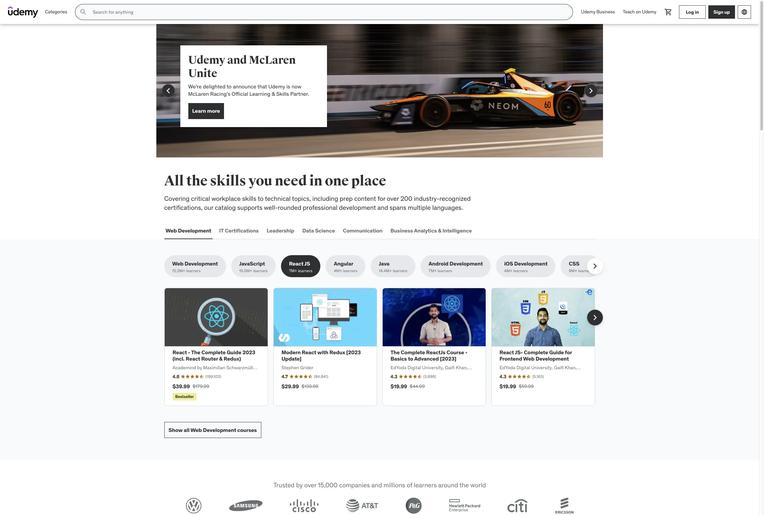 Task type: vqa. For each thing, say whether or not it's contained in the screenshot.


Task type: locate. For each thing, give the bounding box(es) containing it.
2 the from the left
[[391, 349, 400, 356]]

0 horizontal spatial 4m+
[[334, 268, 342, 273]]

and inside udemy and mclaren unite we're delighted to announce that udemy is now mclaren racing's official learning & skills partner.
[[227, 53, 247, 67]]

submit search image
[[80, 8, 88, 16]]

to
[[227, 83, 232, 90], [258, 194, 264, 202], [408, 355, 413, 362]]

professional
[[303, 203, 338, 211]]

web inside button
[[166, 227, 177, 234]]

- inside 'the complete reactjs course - basics to advanced [2023]'
[[466, 349, 468, 356]]

0 vertical spatial the
[[186, 172, 208, 189]]

2 vertical spatial &
[[219, 355, 223, 362]]

react inside react js 7m+ learners
[[289, 260, 304, 267]]

over right by
[[304, 481, 316, 489]]

css
[[569, 260, 580, 267]]

2 vertical spatial and
[[372, 481, 382, 489]]

need
[[275, 172, 307, 189]]

0 horizontal spatial &
[[219, 355, 223, 362]]

categories button
[[41, 4, 71, 20]]

att&t logo image
[[346, 499, 378, 512]]

next image
[[586, 85, 597, 96], [590, 312, 601, 323]]

java
[[379, 260, 390, 267]]

0 horizontal spatial the
[[191, 349, 200, 356]]

0 horizontal spatial -
[[188, 349, 190, 356]]

0 vertical spatial to
[[227, 83, 232, 90]]

development for android development 7m+ learners
[[450, 260, 483, 267]]

around
[[438, 481, 458, 489]]

0 horizontal spatial over
[[304, 481, 316, 489]]

learners inside javascript 15.5m+ learners
[[253, 268, 268, 273]]

2 4m+ from the left
[[505, 268, 513, 273]]

in right 'log'
[[695, 9, 699, 15]]

2 complete from the left
[[401, 349, 425, 356]]

1 - from the left
[[188, 349, 190, 356]]

the left advanced
[[391, 349, 400, 356]]

1 horizontal spatial business
[[597, 9, 615, 15]]

complete inside react - the complete guide 2023 (incl. react router & redux)
[[202, 349, 226, 356]]

& right analytics
[[438, 227, 442, 234]]

the inside react - the complete guide 2023 (incl. react router & redux)
[[191, 349, 200, 356]]

the
[[186, 172, 208, 189], [460, 481, 469, 489]]

show
[[169, 427, 183, 433]]

learners inside android development 7m+ learners
[[438, 268, 452, 273]]

9m+
[[569, 268, 578, 273]]

you
[[249, 172, 273, 189]]

udemy
[[581, 9, 596, 15], [642, 9, 657, 15], [188, 53, 225, 67], [269, 83, 285, 90]]

4m+ down 'angular' at bottom
[[334, 268, 342, 273]]

trusted by over 15,000 companies and millions of learners around the world
[[273, 481, 486, 489]]

1 horizontal spatial the
[[391, 349, 400, 356]]

to inside 'the complete reactjs course - basics to advanced [2023]'
[[408, 355, 413, 362]]

& inside button
[[438, 227, 442, 234]]

& left skills
[[272, 91, 275, 97]]

skills inside the covering critical workplace skills to technical topics, including prep content for over 200 industry-recognized certifications, our catalog supports well-rounded professional development and spans multiple languages.
[[242, 194, 257, 202]]

1 vertical spatial in
[[310, 172, 323, 189]]

samsung logo image
[[229, 500, 263, 511]]

up
[[725, 9, 730, 15]]

1 horizontal spatial complete
[[401, 349, 425, 356]]

modern react with redux [2023 update]
[[282, 349, 361, 362]]

development inside button
[[178, 227, 211, 234]]

development
[[178, 227, 211, 234], [185, 260, 218, 267], [450, 260, 483, 267], [515, 260, 548, 267], [536, 355, 569, 362], [203, 427, 236, 433]]

the complete reactjs course - basics to advanced [2023] link
[[391, 349, 468, 362]]

0 horizontal spatial mclaren
[[188, 91, 209, 97]]

redux)
[[224, 355, 241, 362]]

business left teach
[[597, 9, 615, 15]]

technical
[[265, 194, 291, 202]]

react js 7m+ learners
[[289, 260, 313, 273]]

0 vertical spatial business
[[597, 9, 615, 15]]

1 complete from the left
[[202, 349, 226, 356]]

1 7m+ from the left
[[289, 268, 297, 273]]

development inside android development 7m+ learners
[[450, 260, 483, 267]]

react for react js- complete guide for frontend web development
[[500, 349, 514, 356]]

rounded
[[278, 203, 302, 211]]

2 horizontal spatial complete
[[524, 349, 548, 356]]

unite
[[188, 66, 217, 80]]

1 vertical spatial the
[[460, 481, 469, 489]]

teach on udemy
[[623, 9, 657, 15]]

development inside ios development 4m+ learners
[[515, 260, 548, 267]]

1 horizontal spatial 4m+
[[505, 268, 513, 273]]

the left router
[[191, 349, 200, 356]]

data science button
[[301, 223, 336, 239]]

development
[[339, 203, 376, 211]]

css 9m+ learners
[[569, 260, 593, 273]]

4m+ down ios
[[505, 268, 513, 273]]

0 horizontal spatial for
[[378, 194, 386, 202]]

0 horizontal spatial to
[[227, 83, 232, 90]]

mclaren up that on the left top of the page
[[249, 53, 296, 67]]

js
[[305, 260, 310, 267]]

communication button
[[342, 223, 384, 239]]

- right course
[[466, 349, 468, 356]]

all the skills you need in one place
[[164, 172, 386, 189]]

1 vertical spatial &
[[438, 227, 442, 234]]

&
[[272, 91, 275, 97], [438, 227, 442, 234], [219, 355, 223, 362]]

react inside modern react with redux [2023 update]
[[302, 349, 316, 356]]

1 horizontal spatial 7m+
[[429, 268, 437, 273]]

react left "js"
[[289, 260, 304, 267]]

learn more
[[192, 107, 220, 114]]

certifications
[[225, 227, 259, 234]]

7m+ inside android development 7m+ learners
[[429, 268, 437, 273]]

over up spans
[[387, 194, 399, 202]]

react js- complete guide for frontend web development
[[500, 349, 572, 362]]

spans
[[390, 203, 407, 211]]

1 guide from the left
[[227, 349, 242, 356]]

udemy image
[[8, 6, 38, 18]]

1 horizontal spatial &
[[272, 91, 275, 97]]

react left with
[[302, 349, 316, 356]]

learners inside java 14.4m+ learners
[[393, 268, 408, 273]]

topic filters element
[[164, 255, 603, 277]]

2 horizontal spatial to
[[408, 355, 413, 362]]

1 the from the left
[[191, 349, 200, 356]]

1 horizontal spatial for
[[565, 349, 572, 356]]

3 complete from the left
[[524, 349, 548, 356]]

1 horizontal spatial to
[[258, 194, 264, 202]]

next image
[[590, 261, 601, 272]]

certifications,
[[164, 203, 203, 211]]

development for web development 12.2m+ learners
[[185, 260, 218, 267]]

-
[[188, 349, 190, 356], [466, 349, 468, 356]]

1 vertical spatial skills
[[242, 194, 257, 202]]

react left router
[[173, 349, 187, 356]]

2 vertical spatial to
[[408, 355, 413, 362]]

in up including
[[310, 172, 323, 189]]

to up supports
[[258, 194, 264, 202]]

0 horizontal spatial complete
[[202, 349, 226, 356]]

1 vertical spatial for
[[565, 349, 572, 356]]

1 vertical spatial carousel element
[[164, 288, 603, 406]]

1 horizontal spatial -
[[466, 349, 468, 356]]

1 horizontal spatial over
[[387, 194, 399, 202]]

racing's
[[210, 91, 231, 97]]

teach on udemy link
[[619, 4, 661, 20]]

2 7m+ from the left
[[429, 268, 437, 273]]

business down spans
[[391, 227, 413, 234]]

4m+ inside the angular 4m+ learners
[[334, 268, 342, 273]]

react inside react js- complete guide for frontend web development
[[500, 349, 514, 356]]

communication
[[343, 227, 383, 234]]

analytics
[[414, 227, 437, 234]]

javascript
[[239, 260, 265, 267]]

development inside web development 12.2m+ learners
[[185, 260, 218, 267]]

and up announce
[[227, 53, 247, 67]]

1 vertical spatial over
[[304, 481, 316, 489]]

and left spans
[[378, 203, 388, 211]]

2 - from the left
[[466, 349, 468, 356]]

0 vertical spatial mclaren
[[249, 53, 296, 67]]

to right basics
[[408, 355, 413, 362]]

angular
[[334, 260, 354, 267]]

to inside udemy and mclaren unite we're delighted to announce that udemy is now mclaren racing's official learning & skills partner.
[[227, 83, 232, 90]]

partner.
[[290, 91, 309, 97]]

- right (incl. at left
[[188, 349, 190, 356]]

sign up link
[[709, 5, 736, 19]]

skills up workplace
[[210, 172, 246, 189]]

0 vertical spatial over
[[387, 194, 399, 202]]

science
[[315, 227, 335, 234]]

mclaren down we're
[[188, 91, 209, 97]]

workplace
[[212, 194, 241, 202]]

2 guide from the left
[[550, 349, 564, 356]]

of
[[407, 481, 412, 489]]

companies
[[339, 481, 370, 489]]

0 vertical spatial skills
[[210, 172, 246, 189]]

web right js-
[[524, 355, 535, 362]]

1 vertical spatial business
[[391, 227, 413, 234]]

1 vertical spatial to
[[258, 194, 264, 202]]

react left js-
[[500, 349, 514, 356]]

0 horizontal spatial in
[[310, 172, 323, 189]]

on
[[636, 9, 641, 15]]

1 horizontal spatial mclaren
[[249, 53, 296, 67]]

topics,
[[292, 194, 311, 202]]

0 vertical spatial for
[[378, 194, 386, 202]]

1 vertical spatial next image
[[590, 312, 601, 323]]

the complete reactjs course - basics to advanced [2023]
[[391, 349, 468, 362]]

udemy business
[[581, 9, 615, 15]]

0 horizontal spatial business
[[391, 227, 413, 234]]

and inside the covering critical workplace skills to technical topics, including prep content for over 200 industry-recognized certifications, our catalog supports well-rounded professional development and spans multiple languages.
[[378, 203, 388, 211]]

0 horizontal spatial guide
[[227, 349, 242, 356]]

leadership button
[[266, 223, 296, 239]]

more
[[207, 107, 220, 114]]

guide
[[227, 349, 242, 356], [550, 349, 564, 356]]

2 horizontal spatial &
[[438, 227, 442, 234]]

the left world at the bottom right of page
[[460, 481, 469, 489]]

router
[[201, 355, 218, 362]]

course
[[447, 349, 464, 356]]

web down certifications,
[[166, 227, 177, 234]]

choose a language image
[[742, 9, 748, 15]]

- inside react - the complete guide 2023 (incl. react router & redux)
[[188, 349, 190, 356]]

frontend
[[500, 355, 523, 362]]

angular 4m+ learners
[[334, 260, 358, 273]]

for inside react js- complete guide for frontend web development
[[565, 349, 572, 356]]

1 4m+ from the left
[[334, 268, 342, 273]]

shopping cart with 0 items image
[[665, 8, 673, 16]]

skills up supports
[[242, 194, 257, 202]]

Search for anything text field
[[92, 6, 565, 18]]

7m+ inside react js 7m+ learners
[[289, 268, 297, 273]]

1 vertical spatial and
[[378, 203, 388, 211]]

0 vertical spatial and
[[227, 53, 247, 67]]

to up racing's
[[227, 83, 232, 90]]

leadership
[[267, 227, 294, 234]]

learners inside react js 7m+ learners
[[298, 268, 313, 273]]

web
[[166, 227, 177, 234], [172, 260, 184, 267], [524, 355, 535, 362], [191, 427, 202, 433]]

it
[[219, 227, 224, 234]]

udemy inside "link"
[[581, 9, 596, 15]]

android development 7m+ learners
[[429, 260, 483, 273]]

carousel element
[[156, 24, 603, 173], [164, 288, 603, 406]]

1 vertical spatial mclaren
[[188, 91, 209, 97]]

react
[[289, 260, 304, 267], [173, 349, 187, 356], [302, 349, 316, 356], [500, 349, 514, 356], [186, 355, 200, 362]]

business
[[597, 9, 615, 15], [391, 227, 413, 234]]

0 vertical spatial carousel element
[[156, 24, 603, 173]]

web inside web development 12.2m+ learners
[[172, 260, 184, 267]]

learners inside the angular 4m+ learners
[[343, 268, 358, 273]]

including
[[313, 194, 338, 202]]

with
[[318, 349, 329, 356]]

to inside the covering critical workplace skills to technical topics, including prep content for over 200 industry-recognized certifications, our catalog supports well-rounded professional development and spans multiple languages.
[[258, 194, 264, 202]]

0 horizontal spatial 7m+
[[289, 268, 297, 273]]

0 vertical spatial &
[[272, 91, 275, 97]]

for
[[378, 194, 386, 202], [565, 349, 572, 356]]

0 vertical spatial in
[[695, 9, 699, 15]]

modern react with redux [2023 update] link
[[282, 349, 361, 362]]

the up "critical" on the top left of the page
[[186, 172, 208, 189]]

mclaren
[[249, 53, 296, 67], [188, 91, 209, 97]]

and left millions
[[372, 481, 382, 489]]

web up "12.2m+"
[[172, 260, 184, 267]]

& right router
[[219, 355, 223, 362]]

2023
[[243, 349, 255, 356]]

web development button
[[164, 223, 213, 239]]

1 horizontal spatial guide
[[550, 349, 564, 356]]

learners inside web development 12.2m+ learners
[[186, 268, 201, 273]]

complete
[[202, 349, 226, 356], [401, 349, 425, 356], [524, 349, 548, 356]]



Task type: describe. For each thing, give the bounding box(es) containing it.
android
[[429, 260, 449, 267]]

categories
[[45, 9, 67, 15]]

the inside 'the complete reactjs course - basics to advanced [2023]'
[[391, 349, 400, 356]]

to for the
[[408, 355, 413, 362]]

web development 12.2m+ learners
[[172, 260, 218, 273]]

place
[[352, 172, 386, 189]]

development for web development
[[178, 227, 211, 234]]

world
[[471, 481, 486, 489]]

teach
[[623, 9, 635, 15]]

advanced
[[414, 355, 439, 362]]

sign up
[[714, 9, 730, 15]]

react for react js 7m+ learners
[[289, 260, 304, 267]]

intelligence
[[443, 227, 472, 234]]

4m+ inside ios development 4m+ learners
[[505, 268, 513, 273]]

learn more link
[[188, 103, 224, 119]]

trusted
[[273, 481, 295, 489]]

[2023
[[346, 349, 361, 356]]

reactjs
[[426, 349, 446, 356]]

catalog
[[215, 203, 236, 211]]

complete inside 'the complete reactjs course - basics to advanced [2023]'
[[401, 349, 425, 356]]

business inside "link"
[[597, 9, 615, 15]]

7m+ for android development
[[429, 268, 437, 273]]

java 14.4m+ learners
[[379, 260, 408, 273]]

all
[[184, 427, 190, 433]]

& inside udemy and mclaren unite we're delighted to announce that udemy is now mclaren racing's official learning & skills partner.
[[272, 91, 275, 97]]

development inside react js- complete guide for frontend web development
[[536, 355, 569, 362]]

modern
[[282, 349, 301, 356]]

one
[[325, 172, 349, 189]]

procter & gamble logo image
[[406, 498, 422, 514]]

js-
[[515, 349, 523, 356]]

javascript 15.5m+ learners
[[239, 260, 268, 273]]

0 horizontal spatial the
[[186, 172, 208, 189]]

redux
[[330, 349, 345, 356]]

over inside the covering critical workplace skills to technical topics, including prep content for over 200 industry-recognized certifications, our catalog supports well-rounded professional development and spans multiple languages.
[[387, 194, 399, 202]]

& inside react - the complete guide 2023 (incl. react router & redux)
[[219, 355, 223, 362]]

react for react - the complete guide 2023 (incl. react router & redux)
[[173, 349, 187, 356]]

all
[[164, 172, 184, 189]]

12.2m+
[[172, 268, 185, 273]]

basics
[[391, 355, 407, 362]]

covering
[[164, 194, 190, 202]]

200
[[401, 194, 413, 202]]

business inside button
[[391, 227, 413, 234]]

announce
[[233, 83, 256, 90]]

carousel element containing udemy and mclaren unite
[[156, 24, 603, 173]]

react - the complete guide 2023 (incl. react router & redux) link
[[173, 349, 255, 362]]

it certifications button
[[218, 223, 260, 239]]

web inside react js- complete guide for frontend web development
[[524, 355, 535, 362]]

official
[[232, 91, 248, 97]]

show all web development courses
[[169, 427, 257, 433]]

0 vertical spatial next image
[[586, 85, 597, 96]]

by
[[296, 481, 303, 489]]

react - the complete guide 2023 (incl. react router & redux)
[[173, 349, 255, 362]]

delighted
[[203, 83, 226, 90]]

15,000
[[318, 481, 338, 489]]

guide inside react - the complete guide 2023 (incl. react router & redux)
[[227, 349, 242, 356]]

cisco logo image
[[290, 499, 319, 512]]

is
[[287, 83, 290, 90]]

previous image
[[163, 85, 174, 96]]

languages.
[[433, 203, 463, 211]]

development for ios development 4m+ learners
[[515, 260, 548, 267]]

it certifications
[[219, 227, 259, 234]]

guide inside react js- complete guide for frontend web development
[[550, 349, 564, 356]]

web right all
[[191, 427, 202, 433]]

learn
[[192, 107, 206, 114]]

carousel element containing react - the complete guide 2023 (incl. react router & redux)
[[164, 288, 603, 406]]

now
[[292, 83, 302, 90]]

content
[[354, 194, 376, 202]]

prep
[[340, 194, 353, 202]]

for inside the covering critical workplace skills to technical topics, including prep content for over 200 industry-recognized certifications, our catalog supports well-rounded professional development and spans multiple languages.
[[378, 194, 386, 202]]

log in link
[[680, 5, 706, 19]]

recognized
[[440, 194, 471, 202]]

millions
[[384, 481, 405, 489]]

react right (incl. at left
[[186, 355, 200, 362]]

learners inside ios development 4m+ learners
[[514, 268, 528, 273]]

volkswagen logo image
[[186, 498, 202, 514]]

courses
[[237, 427, 257, 433]]

react js- complete guide for frontend web development link
[[500, 349, 572, 362]]

udemy and mclaren unite we're delighted to announce that udemy is now mclaren racing's official learning & skills partner.
[[188, 53, 309, 97]]

15.5m+
[[239, 268, 252, 273]]

business analytics & intelligence
[[391, 227, 472, 234]]

7m+ for react js
[[289, 268, 297, 273]]

web development
[[166, 227, 211, 234]]

data
[[302, 227, 314, 234]]

update]
[[282, 355, 302, 362]]

citi logo image
[[508, 499, 528, 512]]

complete inside react js- complete guide for frontend web development
[[524, 349, 548, 356]]

14.4m+
[[379, 268, 392, 273]]

critical
[[191, 194, 210, 202]]

(incl.
[[173, 355, 185, 362]]

that
[[258, 83, 267, 90]]

udemy business link
[[577, 4, 619, 20]]

well-
[[264, 203, 278, 211]]

show all web development courses link
[[164, 422, 261, 438]]

to for udemy
[[227, 83, 232, 90]]

ios
[[505, 260, 513, 267]]

1 horizontal spatial the
[[460, 481, 469, 489]]

learners inside the "css 9m+ learners"
[[578, 268, 593, 273]]

1 horizontal spatial in
[[695, 9, 699, 15]]

data science
[[302, 227, 335, 234]]

ericsson logo image
[[556, 498, 574, 514]]

hewlett packard enterprise logo image
[[449, 499, 480, 512]]

ios development 4m+ learners
[[505, 260, 548, 273]]



